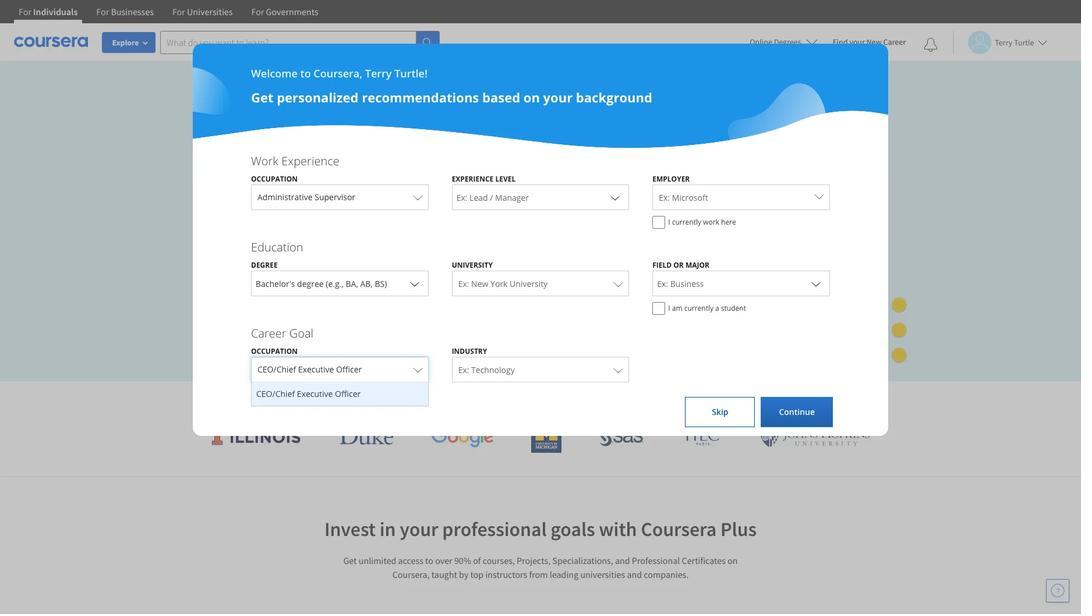 Task type: locate. For each thing, give the bounding box(es) containing it.
professional
[[443, 517, 547, 542]]

officer
[[335, 389, 361, 400]]

0 horizontal spatial new
[[471, 279, 489, 290]]

skip button
[[686, 397, 755, 428]]

0 vertical spatial new
[[867, 37, 882, 47]]

for individuals
[[19, 6, 78, 17]]

leading down specializations,
[[550, 569, 579, 581]]

ex: inside work experience element
[[659, 192, 670, 203]]

0 horizontal spatial universities
[[471, 390, 545, 410]]

with right companies
[[652, 390, 680, 410]]

/month, cancel anytime
[[217, 261, 314, 272]]

1 vertical spatial on
[[529, 163, 545, 181]]

i left am
[[669, 304, 671, 314]]

0 vertical spatial coursera
[[684, 390, 743, 410]]

class
[[404, 163, 432, 181]]

field or major
[[653, 260, 710, 270]]

1 for from the left
[[19, 6, 31, 17]]

university
[[452, 260, 493, 270], [510, 279, 548, 290]]

2 horizontal spatial chevron down image
[[809, 277, 823, 291]]

universities down specializations,
[[581, 569, 625, 581]]

projects,
[[203, 184, 254, 201]]

0 horizontal spatial access
[[265, 163, 303, 181]]

ex: down employer
[[659, 192, 670, 203]]

0 horizontal spatial university
[[452, 260, 493, 270]]

1 vertical spatial new
[[471, 279, 489, 290]]

experience
[[282, 153, 340, 169], [452, 174, 494, 184]]

in right included at top
[[548, 184, 560, 201]]

employer
[[653, 174, 690, 184]]

occupation for work
[[251, 174, 298, 184]]

i
[[669, 217, 671, 227], [669, 304, 671, 314]]

ex: down industry on the bottom of page
[[458, 365, 469, 376]]

your up over at the left bottom of the page
[[400, 517, 439, 542]]

occupation
[[251, 174, 298, 184], [251, 347, 298, 357]]

currently left a
[[685, 304, 714, 314]]

coursera,
[[314, 66, 363, 80], [393, 569, 430, 581]]

currently inside education element
[[685, 304, 714, 314]]

start 7-day free trial
[[221, 288, 306, 300]]

coursera
[[684, 390, 743, 410], [641, 517, 717, 542]]

courses, inside unlimited access to 7,000+ world-class courses, hands-on projects, and job-ready certificate programs—all included in your subscription
[[436, 163, 485, 181]]

1 occupation field from the top
[[252, 185, 428, 210]]

0 horizontal spatial with
[[599, 517, 637, 542]]

1 vertical spatial to
[[307, 163, 319, 181]]

1 vertical spatial university
[[510, 279, 548, 290]]

courses, up instructors
[[483, 555, 515, 567]]

get down welcome
[[251, 89, 274, 106]]

your inside unlimited access to 7,000+ world-class courses, hands-on projects, and job-ready certificate programs—all included in your subscription
[[203, 204, 230, 222]]

1 vertical spatial access
[[398, 555, 424, 567]]

1 horizontal spatial chevron down image
[[609, 191, 623, 205]]

4 for from the left
[[251, 6, 264, 17]]

access
[[265, 163, 303, 181], [398, 555, 424, 567]]

from
[[348, 390, 380, 410], [529, 569, 548, 581]]

occupation down work
[[251, 174, 298, 184]]

get unlimited access to over 90% of courses, projects, specializations, and professional certificates on coursera, taught by top instructors from leading universities and companies.
[[344, 555, 738, 581]]

occupation inside career goal element
[[251, 347, 298, 357]]

get left the unlimited
[[344, 555, 357, 567]]

and down "professional"
[[627, 569, 642, 581]]

hands-
[[488, 163, 529, 181]]

ex: for career goal
[[458, 365, 469, 376]]

2 occupation field from the top
[[252, 357, 428, 383]]

in inside unlimited access to 7,000+ world-class courses, hands-on projects, and job-ready certificate programs—all included in your subscription
[[548, 184, 560, 201]]

currently left work
[[672, 217, 702, 227]]

here
[[721, 217, 736, 227]]

find your new career link
[[827, 35, 912, 50]]

in up the unlimited
[[380, 517, 396, 542]]

i currently work here
[[669, 217, 736, 227]]

1 i from the top
[[669, 217, 671, 227]]

skip
[[712, 407, 729, 418]]

1 horizontal spatial universities
[[581, 569, 625, 581]]

1 vertical spatial career
[[251, 326, 286, 341]]

0 vertical spatial courses,
[[436, 163, 485, 181]]

get inside onboardingmodal dialog
[[251, 89, 274, 106]]

and up university of michigan image
[[549, 390, 574, 410]]

to left over at the left bottom of the page
[[425, 555, 434, 567]]

access left over at the left bottom of the page
[[398, 555, 424, 567]]

trial
[[288, 288, 306, 300]]

learn
[[308, 390, 345, 410]]

coursera, left taught
[[393, 569, 430, 581]]

courses, up programs—all at the top of the page
[[436, 163, 485, 181]]

new
[[867, 37, 882, 47], [471, 279, 489, 290]]

1 horizontal spatial career
[[884, 37, 906, 47]]

student
[[721, 304, 746, 314]]

1 horizontal spatial leading
[[550, 569, 579, 581]]

1 horizontal spatial with
[[652, 390, 680, 410]]

programs—all
[[406, 184, 491, 201]]

occupation inside work experience element
[[251, 174, 298, 184]]

1 horizontal spatial coursera,
[[393, 569, 430, 581]]

career goal
[[251, 326, 314, 341]]

education element
[[240, 240, 842, 321]]

i right by checking this box, i am confirming that the employer listed above is my current employer. 'checkbox' on the right top of the page
[[669, 217, 671, 227]]

subscription
[[233, 204, 307, 222]]

duke university image
[[339, 427, 393, 445]]

am
[[672, 304, 683, 314]]

0 vertical spatial i
[[669, 217, 671, 227]]

ex: left york
[[458, 279, 469, 290]]

2 occupation from the top
[[251, 347, 298, 357]]

1 vertical spatial occupation field
[[252, 357, 428, 383]]

coursera plus image
[[203, 109, 380, 127]]

plus up certificates
[[721, 517, 757, 542]]

1 horizontal spatial from
[[529, 569, 548, 581]]

work
[[251, 153, 279, 169]]

0 horizontal spatial chevron down image
[[408, 277, 422, 291]]

your down projects,
[[203, 204, 230, 222]]

get
[[251, 89, 274, 106], [344, 555, 357, 567]]

0 vertical spatial currently
[[672, 217, 702, 227]]

new right find
[[867, 37, 882, 47]]

1 vertical spatial ex:
[[458, 279, 469, 290]]

0 vertical spatial leading
[[419, 390, 467, 410]]

find your new career
[[833, 37, 906, 47]]

plus
[[747, 390, 774, 410], [721, 517, 757, 542]]

0 horizontal spatial career
[[251, 326, 286, 341]]

1 vertical spatial courses,
[[483, 555, 515, 567]]

1 horizontal spatial access
[[398, 555, 424, 567]]

new left york
[[471, 279, 489, 290]]

onboardingmodal dialog
[[0, 0, 1082, 615]]

banner navigation
[[9, 0, 328, 32]]

for left businesses
[[96, 6, 109, 17]]

chevron down image inside work experience element
[[609, 191, 623, 205]]

free
[[268, 288, 286, 300]]

0 vertical spatial to
[[300, 66, 311, 80]]

on
[[524, 89, 540, 106], [529, 163, 545, 181], [728, 555, 738, 567]]

projects,
[[517, 555, 551, 567]]

1 vertical spatial coursera
[[641, 517, 717, 542]]

university up york
[[452, 260, 493, 270]]

courses,
[[436, 163, 485, 181], [483, 555, 515, 567]]

start 7-day free trial button
[[203, 280, 325, 308]]

leading up google image
[[419, 390, 467, 410]]

1 occupation from the top
[[251, 174, 298, 184]]

ex: for education
[[458, 279, 469, 290]]

johns hopkins university image
[[760, 427, 871, 448]]

companies.
[[644, 569, 689, 581]]

occupation field down 7,000+
[[252, 185, 428, 210]]

access up job-
[[265, 163, 303, 181]]

2 vertical spatial on
[[728, 555, 738, 567]]

0 vertical spatial access
[[265, 163, 303, 181]]

ex: inside education element
[[458, 279, 469, 290]]

continue button
[[761, 397, 833, 428]]

1 vertical spatial leading
[[550, 569, 579, 581]]

occupation down "career goal"
[[251, 347, 298, 357]]

on right certificates
[[728, 555, 738, 567]]

1 horizontal spatial get
[[344, 555, 357, 567]]

coursera, up personalized
[[314, 66, 363, 80]]

Occupation text field
[[258, 360, 408, 382]]

0 vertical spatial on
[[524, 89, 540, 106]]

1 vertical spatial universities
[[581, 569, 625, 581]]

career left "show notifications" image
[[884, 37, 906, 47]]

0 vertical spatial universities
[[471, 390, 545, 410]]

job-
[[283, 184, 306, 201]]

0 vertical spatial get
[[251, 89, 274, 106]]

to inside onboardingmodal dialog
[[300, 66, 311, 80]]

from down projects,
[[529, 569, 548, 581]]

get inside get unlimited access to over 90% of courses, projects, specializations, and professional certificates on coursera, taught by top instructors from leading universities and companies.
[[344, 555, 357, 567]]

on right based
[[524, 89, 540, 106]]

None search field
[[160, 31, 440, 54]]

career left goal at left
[[251, 326, 286, 341]]

your left background
[[543, 89, 573, 106]]

0 vertical spatial occupation
[[251, 174, 298, 184]]

google image
[[431, 427, 494, 448]]

occupation field up officer
[[252, 357, 428, 383]]

invest
[[325, 517, 376, 542]]

coursera image
[[14, 33, 88, 51]]

0 vertical spatial coursera,
[[314, 66, 363, 80]]

for left individuals
[[19, 6, 31, 17]]

university of michigan image
[[532, 421, 562, 453]]

0 horizontal spatial get
[[251, 89, 274, 106]]

to up ready
[[307, 163, 319, 181]]

based
[[483, 89, 520, 106]]

and up subscription
[[257, 184, 280, 201]]

1 vertical spatial coursera,
[[393, 569, 430, 581]]

chevron down image for experience level
[[609, 191, 623, 205]]

2 i from the top
[[669, 304, 671, 314]]

experience left level
[[452, 174, 494, 184]]

1 vertical spatial plus
[[721, 517, 757, 542]]

from inside get unlimited access to over 90% of courses, projects, specializations, and professional certificates on coursera, taught by top instructors from leading universities and companies.
[[529, 569, 548, 581]]

plus left continue
[[747, 390, 774, 410]]

7,000+
[[322, 163, 362, 181]]

chevron down image
[[609, 191, 623, 205], [408, 277, 422, 291], [809, 277, 823, 291]]

field
[[653, 260, 672, 270]]

0 vertical spatial in
[[548, 184, 560, 201]]

0 horizontal spatial in
[[380, 517, 396, 542]]

to up personalized
[[300, 66, 311, 80]]

for
[[19, 6, 31, 17], [96, 6, 109, 17], [172, 6, 185, 17], [251, 6, 264, 17]]

ex: technology
[[458, 365, 515, 376]]

1 horizontal spatial in
[[548, 184, 560, 201]]

to inside get unlimited access to over 90% of courses, projects, specializations, and professional certificates on coursera, taught by top instructors from leading universities and companies.
[[425, 555, 434, 567]]

3 for from the left
[[172, 6, 185, 17]]

with right goals
[[599, 517, 637, 542]]

currently
[[672, 217, 702, 227], [685, 304, 714, 314]]

a
[[716, 304, 720, 314]]

goals
[[551, 517, 595, 542]]

0 vertical spatial with
[[652, 390, 680, 410]]

1 vertical spatial from
[[529, 569, 548, 581]]

leading
[[419, 390, 467, 410], [550, 569, 579, 581]]

from left 275+
[[348, 390, 380, 410]]

universities down the technology
[[471, 390, 545, 410]]

top
[[471, 569, 484, 581]]

ceo/chief executive officer row group
[[252, 383, 428, 406]]

experience up ready
[[282, 153, 340, 169]]

1 vertical spatial occupation
[[251, 347, 298, 357]]

0 horizontal spatial from
[[348, 390, 380, 410]]

new inside education element
[[471, 279, 489, 290]]

leading inside get unlimited access to over 90% of courses, projects, specializations, and professional certificates on coursera, taught by top instructors from leading universities and companies.
[[550, 569, 579, 581]]

ex: inside career goal element
[[458, 365, 469, 376]]

1 horizontal spatial experience
[[452, 174, 494, 184]]

0 vertical spatial from
[[348, 390, 380, 410]]

coursera up hec paris image
[[684, 390, 743, 410]]

Occupation field
[[252, 185, 428, 210], [252, 357, 428, 383]]

for left the governments
[[251, 6, 264, 17]]

and
[[257, 184, 280, 201], [549, 390, 574, 410], [615, 555, 630, 567], [627, 569, 642, 581]]

0 horizontal spatial coursera,
[[314, 66, 363, 80]]

2 vertical spatial to
[[425, 555, 434, 567]]

2 for from the left
[[96, 6, 109, 17]]

0 vertical spatial ex:
[[659, 192, 670, 203]]

of
[[473, 555, 481, 567]]

0 vertical spatial occupation field
[[252, 185, 428, 210]]

university right york
[[510, 279, 548, 290]]

1 vertical spatial currently
[[685, 304, 714, 314]]

coursera up "professional"
[[641, 517, 717, 542]]

your
[[850, 37, 865, 47], [543, 89, 573, 106], [203, 204, 230, 222], [400, 517, 439, 542]]

1 vertical spatial i
[[669, 304, 671, 314]]

I am currently a student checkbox
[[653, 302, 666, 315]]

to inside unlimited access to 7,000+ world-class courses, hands-on projects, and job-ready certificate programs—all included in your subscription
[[307, 163, 319, 181]]

2 vertical spatial ex:
[[458, 365, 469, 376]]

technology
[[471, 365, 515, 376]]

0 vertical spatial experience
[[282, 153, 340, 169]]

for left universities
[[172, 6, 185, 17]]

i for work experience
[[669, 217, 671, 227]]

on up included at top
[[529, 163, 545, 181]]

1 vertical spatial get
[[344, 555, 357, 567]]

anytime
[[280, 261, 314, 272]]



Task type: vqa. For each thing, say whether or not it's contained in the screenshot.
rightmost Coursera,
yes



Task type: describe. For each thing, give the bounding box(es) containing it.
individuals
[[33, 6, 78, 17]]

for businesses
[[96, 6, 154, 17]]

specializations,
[[553, 555, 613, 567]]

unlimited
[[203, 163, 261, 181]]

occupation field inside career goal element
[[252, 357, 428, 383]]

level
[[496, 174, 516, 184]]

york
[[491, 279, 508, 290]]

cancel
[[252, 261, 278, 272]]

1 vertical spatial with
[[599, 517, 637, 542]]

goal
[[289, 326, 314, 341]]

for for universities
[[172, 6, 185, 17]]

0 vertical spatial career
[[884, 37, 906, 47]]

education
[[251, 240, 303, 255]]

/month,
[[217, 261, 250, 272]]

for universities
[[172, 6, 233, 17]]

by
[[459, 569, 469, 581]]

included
[[494, 184, 545, 201]]

personalized
[[277, 89, 359, 106]]

0 vertical spatial plus
[[747, 390, 774, 410]]

taught
[[432, 569, 457, 581]]

for for individuals
[[19, 6, 31, 17]]

and inside unlimited access to 7,000+ world-class courses, hands-on projects, and job-ready certificate programs—all included in your subscription
[[257, 184, 280, 201]]

administrative
[[258, 192, 313, 203]]

currently inside work experience element
[[672, 217, 702, 227]]

and left "professional"
[[615, 555, 630, 567]]

turtle!
[[395, 66, 428, 80]]

help center image
[[1051, 584, 1065, 598]]

companies
[[577, 390, 648, 410]]

start
[[221, 288, 242, 300]]

welcome to coursera, terry turtle!
[[251, 66, 428, 80]]

university of illinois at urbana-champaign image
[[211, 428, 302, 447]]

governments
[[266, 6, 319, 17]]

certificates
[[682, 555, 726, 567]]

275+
[[384, 390, 416, 410]]

courses, inside get unlimited access to over 90% of courses, projects, specializations, and professional certificates on coursera, taught by top instructors from leading universities and companies.
[[483, 555, 515, 567]]

day
[[251, 288, 266, 300]]

1 vertical spatial experience
[[452, 174, 494, 184]]

universities inside get unlimited access to over 90% of courses, projects, specializations, and professional certificates on coursera, taught by top instructors from leading universities and companies.
[[581, 569, 625, 581]]

0 vertical spatial university
[[452, 260, 493, 270]]

ceo/chief
[[256, 389, 295, 400]]

chevron down image for field or major
[[809, 277, 823, 291]]

ready
[[306, 184, 340, 201]]

work experience element
[[240, 153, 842, 235]]

show notifications image
[[924, 38, 938, 52]]

access inside unlimited access to 7,000+ world-class courses, hands-on projects, and job-ready certificate programs—all included in your subscription
[[265, 163, 303, 181]]

coursera, inside get unlimited access to over 90% of courses, projects, specializations, and professional certificates on coursera, taught by top instructors from leading universities and companies.
[[393, 569, 430, 581]]

executive
[[297, 389, 333, 400]]

businesses
[[111, 6, 154, 17]]

for governments
[[251, 6, 319, 17]]

on inside dialog
[[524, 89, 540, 106]]

certificate
[[344, 184, 402, 201]]

supervisor
[[315, 192, 356, 203]]

experience level
[[452, 174, 516, 184]]

background
[[576, 89, 653, 106]]

get for invest
[[344, 555, 357, 567]]

over
[[435, 555, 453, 567]]

for for businesses
[[96, 6, 109, 17]]

professional
[[632, 555, 680, 567]]

your right find
[[850, 37, 865, 47]]

ceo/chief executive officer
[[256, 389, 361, 400]]

0 horizontal spatial leading
[[419, 390, 467, 410]]

degree
[[251, 260, 278, 270]]

industry
[[452, 347, 487, 357]]

90%
[[454, 555, 471, 567]]

7-
[[243, 288, 251, 300]]

on inside get unlimited access to over 90% of courses, projects, specializations, and professional certificates on coursera, taught by top instructors from leading universities and companies.
[[728, 555, 738, 567]]

or
[[674, 260, 684, 270]]

1 horizontal spatial new
[[867, 37, 882, 47]]

your inside onboardingmodal dialog
[[543, 89, 573, 106]]

access inside get unlimited access to over 90% of courses, projects, specializations, and professional certificates on coursera, taught by top instructors from leading universities and companies.
[[398, 555, 424, 567]]

chevron down image for degree
[[408, 277, 422, 291]]

i am currently a student
[[669, 304, 746, 314]]

I currently work here checkbox
[[653, 216, 666, 229]]

ex: new york university
[[458, 279, 548, 290]]

get for welcome
[[251, 89, 274, 106]]

world-
[[365, 163, 404, 181]]

major
[[686, 260, 710, 270]]

unlimited access to 7,000+ world-class courses, hands-on projects, and job-ready certificate programs—all included in your subscription
[[203, 163, 560, 222]]

get personalized recommendations based on your background
[[251, 89, 653, 106]]

unlimited
[[359, 555, 397, 567]]

coursera, inside onboardingmodal dialog
[[314, 66, 363, 80]]

i for education
[[669, 304, 671, 314]]

sas image
[[600, 428, 644, 447]]

work experience
[[251, 153, 340, 169]]

career goal element
[[240, 326, 842, 407]]

learn from 275+ leading universities and companies with coursera plus
[[308, 390, 774, 410]]

occupation field inside work experience element
[[252, 185, 428, 210]]

administrative supervisor
[[258, 192, 356, 203]]

invest in your professional goals with coursera plus
[[325, 517, 757, 542]]

for for governments
[[251, 6, 264, 17]]

ex: microsoft
[[659, 192, 708, 203]]

hec paris image
[[681, 425, 722, 449]]

career inside onboardingmodal dialog
[[251, 326, 286, 341]]

on inside unlimited access to 7,000+ world-class courses, hands-on projects, and job-ready certificate programs—all included in your subscription
[[529, 163, 545, 181]]

terry
[[365, 66, 392, 80]]

microsoft
[[672, 192, 708, 203]]

welcome
[[251, 66, 298, 80]]

universities
[[187, 6, 233, 17]]

continue
[[779, 407, 815, 418]]

recommendations
[[362, 89, 479, 106]]

instructors
[[486, 569, 528, 581]]

1 vertical spatial in
[[380, 517, 396, 542]]

occupation for career
[[251, 347, 298, 357]]

work
[[703, 217, 720, 227]]

1 horizontal spatial university
[[510, 279, 548, 290]]

find
[[833, 37, 848, 47]]

0 horizontal spatial experience
[[282, 153, 340, 169]]



